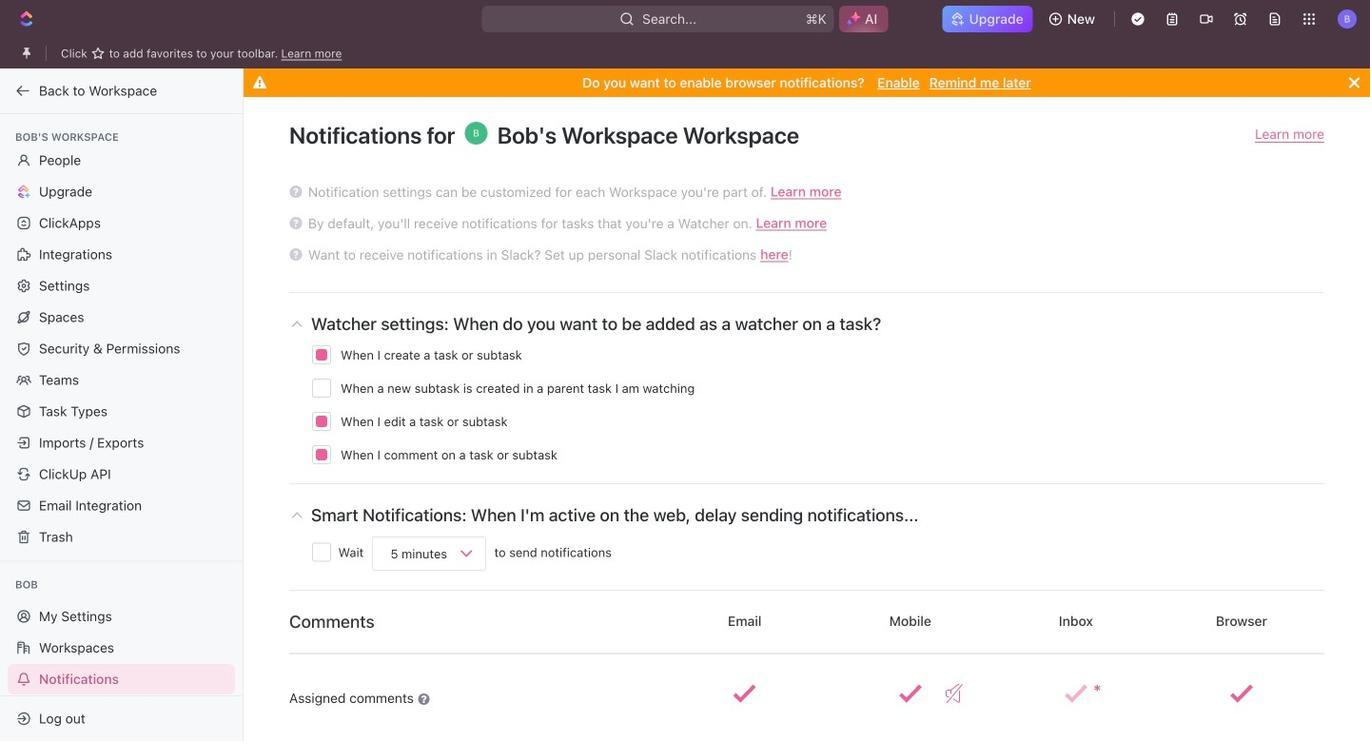 Task type: vqa. For each thing, say whether or not it's contained in the screenshot.
tree
no



Task type: locate. For each thing, give the bounding box(es) containing it.
off image
[[946, 685, 963, 704]]



